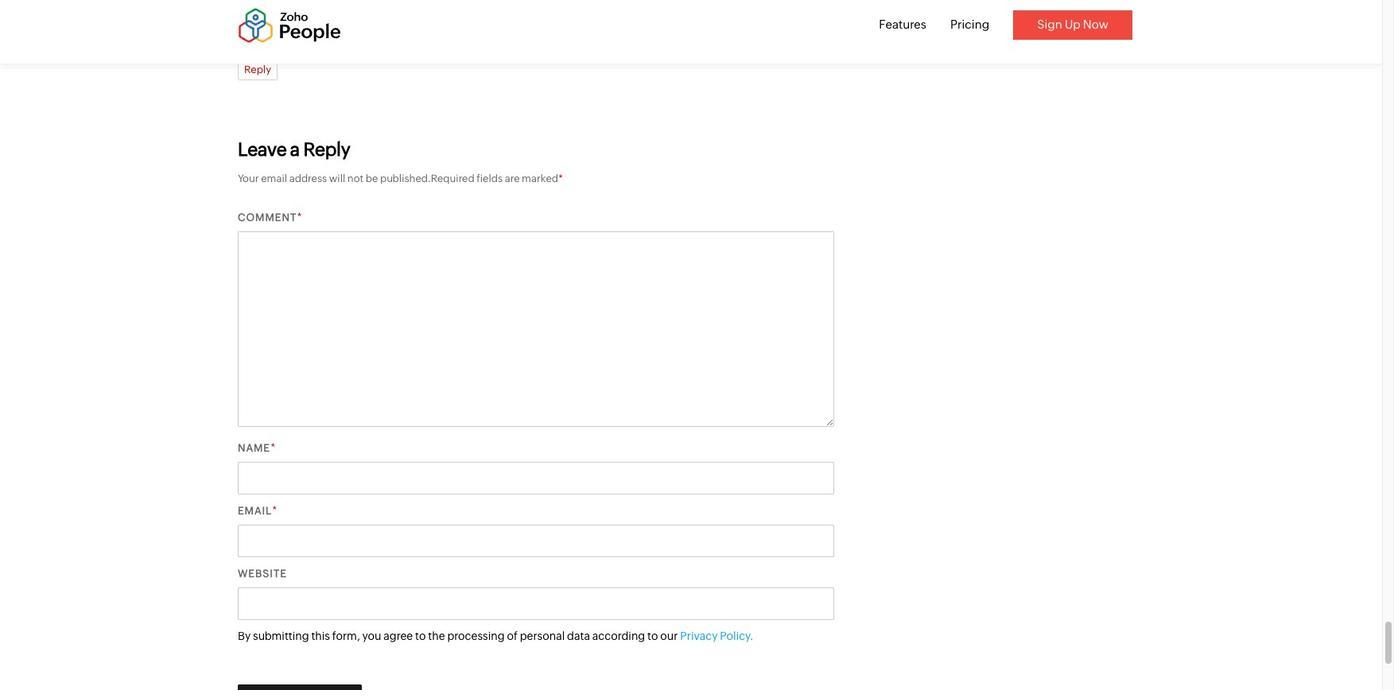 Task type: describe. For each thing, give the bounding box(es) containing it.
not
[[347, 172, 364, 184]]

features link
[[879, 17, 927, 31]]

agree
[[384, 630, 413, 642]]

yet
[[339, 1, 357, 16]]

policy.
[[720, 630, 754, 642]]

keep
[[442, 22, 472, 37]]

leave
[[238, 139, 287, 160]]

subscribing
[[259, 22, 328, 37]]

your
[[238, 172, 259, 184]]

processing
[[447, 630, 505, 642]]

am
[[238, 22, 256, 37]]

good.
[[522, 22, 557, 37]]

sign up now link
[[1014, 10, 1133, 39]]

name
[[238, 442, 270, 454]]

published.
[[380, 172, 431, 184]]

will
[[329, 172, 345, 184]]

posts.
[[403, 22, 439, 37]]

form,
[[332, 630, 360, 642]]

Website text field
[[238, 587, 834, 620]]

personal
[[520, 630, 565, 642]]

be
[[366, 172, 378, 184]]

* for name *
[[270, 441, 276, 454]]

talking
[[630, 1, 670, 16]]

princy,
[[253, 1, 292, 16]]

features
[[879, 17, 927, 31]]

effective
[[359, 1, 411, 16]]

hi
[[238, 1, 250, 16]]

of inside hi princy, simple yet effective tips. i love fundamentals and you are talking of fundamentals. thanks. i am subscribing to your new posts. keep posting good.
[[673, 1, 685, 16]]

Name text field
[[238, 462, 834, 494]]

tips.
[[413, 1, 439, 16]]

fundamentals.
[[687, 1, 773, 16]]

our
[[660, 630, 678, 642]]

to inside hi princy, simple yet effective tips. i love fundamentals and you are talking of fundamentals. thanks. i am subscribing to your new posts. keep posting good.
[[331, 22, 343, 37]]

2 horizontal spatial to
[[648, 630, 658, 642]]

this
[[311, 630, 330, 642]]

Email email field
[[238, 525, 834, 557]]

your
[[346, 22, 372, 37]]

privacy
[[680, 630, 718, 642]]

fields
[[477, 172, 503, 184]]

1 vertical spatial you
[[362, 630, 381, 642]]

pricing
[[950, 17, 990, 31]]

address
[[289, 172, 327, 184]]

your email address will not be published. required fields are marked *
[[238, 172, 563, 184]]

1 vertical spatial are
[[505, 172, 520, 184]]

marked
[[522, 172, 558, 184]]

2 i from the left
[[825, 1, 828, 16]]

submitting
[[253, 630, 309, 642]]

you inside hi princy, simple yet effective tips. i love fundamentals and you are talking of fundamentals. thanks. i am subscribing to your new posts. keep posting good.
[[585, 1, 606, 16]]

reply inside the reply link
[[244, 63, 271, 75]]



Task type: vqa. For each thing, say whether or not it's contained in the screenshot.
can
no



Task type: locate. For each thing, give the bounding box(es) containing it.
0 vertical spatial are
[[609, 1, 627, 16]]

love
[[448, 1, 473, 16]]

to left the
[[415, 630, 426, 642]]

you right and
[[585, 1, 606, 16]]

to left our at the left of page
[[648, 630, 658, 642]]

i right thanks.
[[825, 1, 828, 16]]

1 i from the left
[[442, 1, 445, 16]]

thanks.
[[776, 1, 822, 16]]

reply down am
[[244, 63, 271, 75]]

according
[[592, 630, 645, 642]]

* up email *
[[270, 441, 276, 454]]

reply
[[244, 63, 271, 75], [303, 139, 350, 160]]

simple
[[295, 1, 336, 16]]

0 horizontal spatial of
[[507, 630, 518, 642]]

name *
[[238, 441, 276, 454]]

to
[[331, 22, 343, 37], [415, 630, 426, 642], [648, 630, 658, 642]]

* right fields
[[558, 172, 563, 184]]

leave a reply
[[238, 139, 350, 160]]

1 horizontal spatial to
[[415, 630, 426, 642]]

up
[[1065, 17, 1081, 31]]

1 horizontal spatial reply
[[303, 139, 350, 160]]

required
[[431, 172, 475, 184]]

0 vertical spatial reply
[[244, 63, 271, 75]]

sign
[[1037, 17, 1063, 31]]

are
[[609, 1, 627, 16], [505, 172, 520, 184]]

*
[[558, 172, 563, 184], [297, 210, 302, 223], [270, 441, 276, 454], [272, 504, 277, 517]]

the
[[428, 630, 445, 642]]

are left talking on the left
[[609, 1, 627, 16]]

of left "personal"
[[507, 630, 518, 642]]

1 horizontal spatial of
[[673, 1, 685, 16]]

posting
[[474, 22, 519, 37]]

now
[[1083, 17, 1109, 31]]

reply up the will
[[303, 139, 350, 160]]

1 horizontal spatial are
[[609, 1, 627, 16]]

0 vertical spatial of
[[673, 1, 685, 16]]

None submit
[[238, 684, 362, 690]]

i left love at left top
[[442, 1, 445, 16]]

pricing link
[[950, 17, 990, 31]]

email *
[[238, 504, 277, 517]]

Comment text field
[[238, 231, 834, 427]]

0 horizontal spatial i
[[442, 1, 445, 16]]

comment
[[238, 211, 297, 223]]

1 horizontal spatial i
[[825, 1, 828, 16]]

hi princy, simple yet effective tips. i love fundamentals and you are talking of fundamentals. thanks. i am subscribing to your new posts. keep posting good.
[[238, 1, 828, 37]]

of right talking on the left
[[673, 1, 685, 16]]

0 horizontal spatial you
[[362, 630, 381, 642]]

reply link
[[238, 58, 278, 80]]

sign up now
[[1037, 17, 1109, 31]]

and
[[560, 1, 582, 16]]

by submitting this form, you agree to the processing of personal data according to our privacy policy.
[[238, 630, 754, 642]]

1 vertical spatial reply
[[303, 139, 350, 160]]

a
[[290, 139, 300, 160]]

* for email *
[[272, 504, 277, 517]]

* for comment *
[[297, 210, 302, 223]]

are right fields
[[505, 172, 520, 184]]

website
[[238, 568, 287, 579]]

to left your
[[331, 22, 343, 37]]

new
[[375, 22, 400, 37]]

0 horizontal spatial are
[[505, 172, 520, 184]]

email
[[238, 505, 272, 517]]

you
[[585, 1, 606, 16], [362, 630, 381, 642]]

0 horizontal spatial reply
[[244, 63, 271, 75]]

fundamentals
[[475, 1, 557, 16]]

* up website
[[272, 504, 277, 517]]

data
[[567, 630, 590, 642]]

are inside hi princy, simple yet effective tips. i love fundamentals and you are talking of fundamentals. thanks. i am subscribing to your new posts. keep posting good.
[[609, 1, 627, 16]]

of
[[673, 1, 685, 16], [507, 630, 518, 642]]

by
[[238, 630, 251, 642]]

* down address
[[297, 210, 302, 223]]

email
[[261, 172, 287, 184]]

0 horizontal spatial to
[[331, 22, 343, 37]]

1 vertical spatial of
[[507, 630, 518, 642]]

comment *
[[238, 210, 302, 223]]

privacy policy. link
[[680, 630, 754, 642]]

you right form,
[[362, 630, 381, 642]]

1 horizontal spatial you
[[585, 1, 606, 16]]

0 vertical spatial you
[[585, 1, 606, 16]]

i
[[442, 1, 445, 16], [825, 1, 828, 16]]



